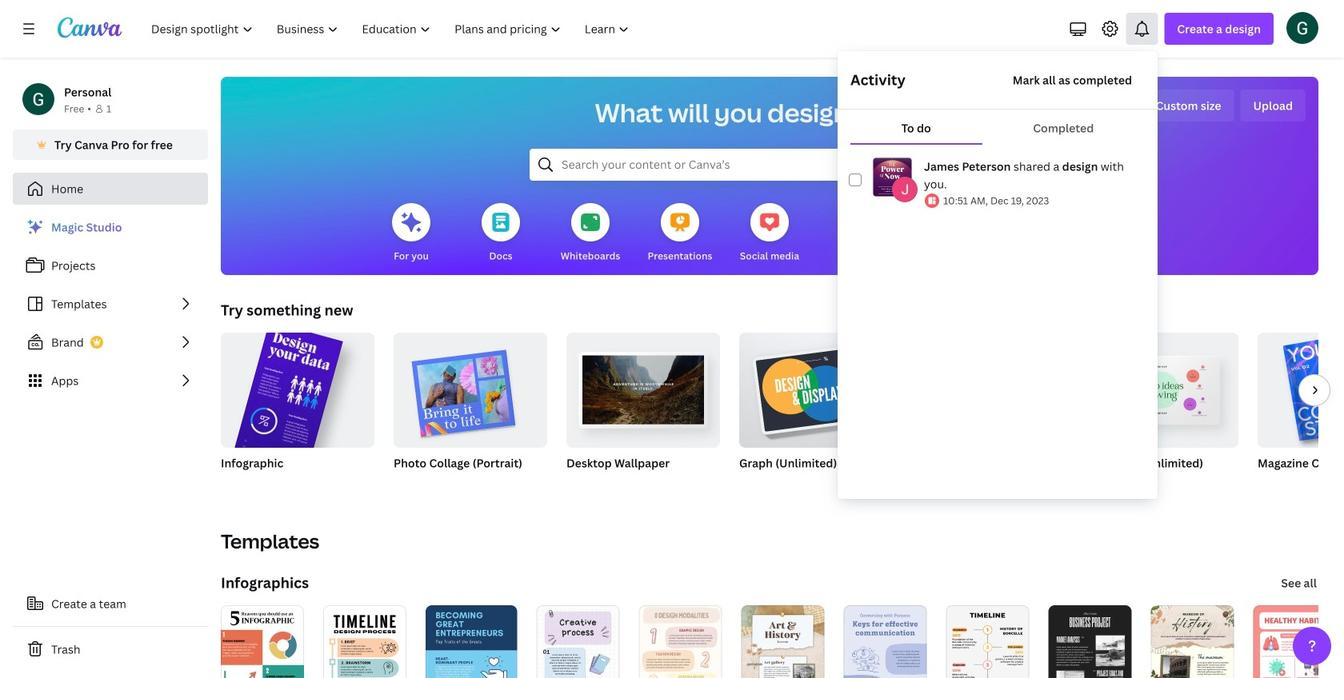 Task type: locate. For each thing, give the bounding box(es) containing it.
group
[[219, 321, 375, 526], [219, 321, 375, 526], [394, 327, 548, 492], [394, 327, 548, 448], [567, 327, 720, 492], [567, 327, 720, 448], [740, 333, 893, 492], [740, 333, 893, 448], [913, 333, 1066, 448], [913, 333, 1066, 448], [1085, 333, 1239, 492], [1258, 333, 1345, 492]]

list
[[13, 211, 208, 397]]

None search field
[[530, 149, 1010, 181]]

purple monochromatic self help book cover image
[[873, 158, 913, 197]]

Search search field
[[562, 150, 978, 180]]

top level navigation element
[[141, 13, 643, 45]]



Task type: describe. For each thing, give the bounding box(es) containing it.
greg robinson image
[[1287, 12, 1319, 44]]



Task type: vqa. For each thing, say whether or not it's contained in the screenshot.
open mic night
no



